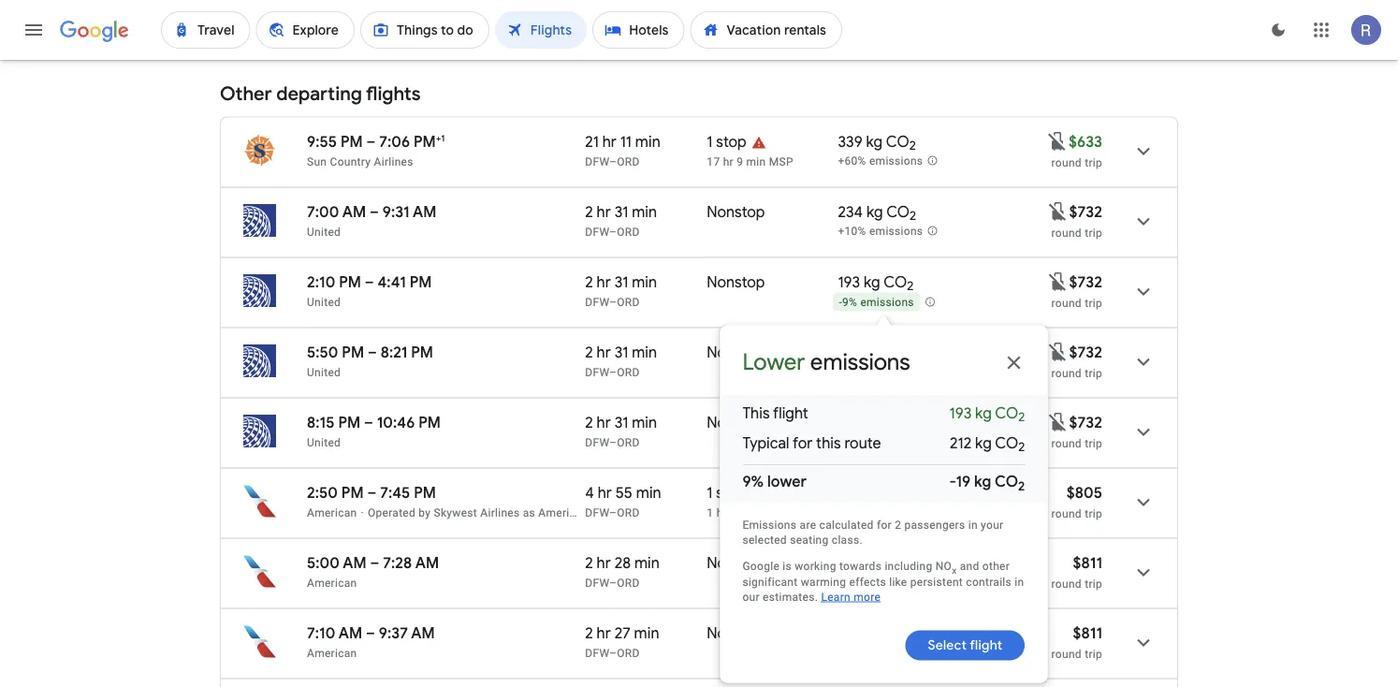 Task type: locate. For each thing, give the bounding box(es) containing it.
8:15
[[307, 413, 335, 432]]

stop for 1 stop
[[716, 132, 747, 151]]

1 vertical spatial for
[[877, 519, 892, 532]]

2 dfw from the top
[[585, 225, 609, 238]]

2 nonstop flight. element from the top
[[707, 272, 765, 294]]

6 nonstop from the top
[[707, 623, 765, 643]]

round up 732 us dollars text field
[[1052, 226, 1082, 239]]

flight details. leaves dallas/fort worth international airport at 8:15 pm on saturday, june 15 and arrives at o'hare international airport at 10:46 pm on saturday, june 15. image
[[1122, 410, 1166, 455]]

$732 for 193
[[1070, 272, 1103, 292]]

emissions down -9% emissions
[[811, 348, 910, 377]]

- for 19
[[950, 472, 956, 491]]

co inside 203 kg co avg emissions
[[887, 343, 911, 362]]

am right 7:28
[[415, 553, 439, 572]]

flight details. leaves dallas/fort worth international airport at 7:00 am on saturday, june 15 and arrives at o'hare international airport at 9:31 am on saturday, june 15. image
[[1122, 199, 1166, 244]]

5 dfw from the top
[[585, 436, 609, 449]]

in left your
[[969, 519, 978, 532]]

co inside 212 kg co 2
[[995, 434, 1019, 453]]

5:00
[[307, 553, 340, 572]]

0 vertical spatial airlines
[[374, 155, 414, 168]]

2 inside emissions are calculated for 2 passengers in your selected seating class.
[[895, 519, 902, 532]]

2 hr 31 min dfw – ord for 4:41 pm
[[585, 272, 657, 308]]

6 dfw from the top
[[585, 506, 609, 519]]

nonstop flight. element for 203
[[707, 343, 765, 365]]

nonstop flight. element up this on the right bottom
[[707, 343, 765, 365]]

Departure time: 8:15 PM. text field
[[307, 413, 361, 432]]

ord for 9:31 am
[[617, 225, 640, 238]]

close dialog image
[[1003, 352, 1025, 374]]

min inside 1 stop 1 hr 32 min mhk
[[747, 506, 766, 519]]

4 $732 from the top
[[1070, 413, 1103, 432]]

203 kg co avg emissions
[[838, 343, 915, 378]]

nonstop flight. element up our
[[707, 553, 765, 575]]

1 vertical spatial flight
[[970, 637, 1003, 654]]

Arrival time: 9:31 AM. text field
[[383, 202, 437, 221]]

5 trip from the top
[[1085, 437, 1103, 450]]

nonstop flight. element down our
[[707, 623, 765, 645]]

round trip for 339
[[1052, 156, 1103, 169]]

this price for this flight doesn't include overhead bin access. if you need a carry-on bag, use the bags filter to update prices. image
[[1047, 200, 1070, 223], [1047, 341, 1070, 363], [1047, 411, 1070, 433]]

leaves dallas/fort worth international airport at 8:15 pm on saturday, june 15 and arrives at o'hare international airport at 10:46 pm on saturday, june 15. element
[[307, 413, 441, 432]]

american for 7:28
[[307, 576, 357, 589]]

0 vertical spatial for
[[793, 434, 813, 453]]

2 vertical spatial avg
[[838, 576, 858, 589]]

co up +10% emissions
[[887, 202, 910, 221]]

+
[[436, 132, 441, 144]]

- down 193 kg co 2
[[839, 296, 843, 309]]

nonstop flight. element up lower
[[707, 272, 765, 294]]

9% down 193 kg co 2
[[843, 296, 858, 309]]

0 vertical spatial in
[[969, 519, 978, 532]]

1 inside 9:55 pm – 7:06 pm + 1
[[441, 132, 445, 144]]

other departing flights
[[220, 82, 421, 106]]

trip down $633
[[1085, 156, 1103, 169]]

1 vertical spatial airlines
[[481, 506, 520, 519]]

1 31 from the top
[[615, 202, 628, 221]]

2 732 us dollars text field from the top
[[1070, 343, 1103, 362]]

1 as from the left
[[523, 506, 536, 519]]

hr for 7:06 pm
[[603, 132, 617, 151]]

round down $805
[[1052, 507, 1082, 520]]

nonstop inside nonstop avg emissions
[[707, 413, 765, 432]]

0 vertical spatial this price for this flight doesn't include overhead bin access. if you need a carry-on bag, use the bags filter to update prices. image
[[1047, 130, 1069, 152]]

$732 left flight details. leaves dallas/fort worth international airport at 7:00 am on saturday, june 15 and arrives at o'hare international airport at 9:31 am on saturday, june 15. icon
[[1070, 202, 1103, 221]]

4
[[585, 483, 594, 502]]

as left 32 at the bottom right of page
[[701, 506, 714, 519]]

1 nonstop flight. element from the top
[[707, 202, 765, 224]]

as right skywest
[[523, 506, 536, 519]]

persistent
[[911, 575, 963, 588]]

– inside 5:50 pm – 8:21 pm united
[[368, 343, 377, 362]]

0 vertical spatial stop
[[716, 132, 747, 151]]

Departure time: 2:50 PM. text field
[[307, 483, 364, 502]]

kg inside 339 kg co 2
[[866, 132, 883, 151]]

kg up -9% emissions
[[864, 272, 881, 292]]

hr inside the 2 hr 27 min dfw – ord
[[597, 623, 611, 643]]

9% lower
[[743, 472, 807, 491]]

nonstop up this on the right bottom
[[707, 343, 765, 362]]

2 1 stop flight. element from the top
[[707, 483, 747, 505]]

currently
[[358, 8, 419, 28]]

nonstop for 234
[[707, 202, 765, 221]]

this price for this flight doesn't include overhead bin access. if you need a carry-on bag, use the bags filter to update prices. image for avg emissions
[[1047, 411, 1070, 433]]

nonstop flight. element for 193
[[707, 272, 765, 294]]

0 horizontal spatial are
[[333, 8, 355, 28]]

google
[[743, 560, 780, 573]]

are up the seating
[[800, 519, 817, 532]]

dfw inside 2 hr 28 min dfw – ord
[[585, 576, 609, 589]]

193 for 193 kg co 2 typical for this route
[[950, 403, 972, 423]]

united inside the 7:00 am – 9:31 am united
[[307, 225, 341, 238]]

1 avg from the top
[[838, 365, 858, 378]]

co inside 193 kg co 2 typical for this route
[[995, 403, 1019, 423]]

6 trip from the top
[[1085, 507, 1103, 520]]

united down 5:50
[[307, 366, 341, 379]]

1 horizontal spatial 193
[[950, 403, 972, 423]]

co for 205 kg co 2
[[888, 553, 911, 572]]

min for avg emissions
[[632, 413, 657, 432]]

round up $732 text box
[[1052, 367, 1082, 380]]

co up +156% emissions
[[887, 483, 911, 502]]

contrails
[[966, 575, 1012, 588]]

2 total duration 2 hr 31 min. element from the top
[[585, 272, 707, 294]]

1 vertical spatial -
[[950, 472, 956, 491]]

0 vertical spatial flight
[[773, 403, 809, 423]]

co up 212 kg co 2
[[995, 403, 1019, 423]]

leaves dallas/fort worth international airport at 9:55 pm on saturday, june 15 and arrives at o'hare international airport at 7:06 pm on sunday, june 16. element
[[307, 132, 445, 151]]

7 ord from the top
[[617, 576, 640, 589]]

ord inside 21 hr 11 min dfw – ord
[[617, 155, 640, 168]]

dialog
[[720, 308, 1048, 683]]

4 dfw from the top
[[585, 366, 609, 379]]

leaves dallas/fort worth international airport at 5:50 pm on saturday, june 15 and arrives at o'hare international airport at 8:21 pm on saturday, june 15. element
[[307, 343, 434, 362]]

co for 339 kg co 2
[[886, 132, 910, 151]]

united inside 2:10 pm – 4:41 pm united
[[307, 295, 341, 308]]

kg inside 203 kg co avg emissions
[[868, 343, 884, 362]]

pm right 2:50
[[342, 483, 364, 502]]

min for kg co
[[634, 623, 659, 643]]

1 left 32 at the bottom right of page
[[707, 506, 714, 519]]

leaves dallas/fort worth international airport at 7:00 am on saturday, june 15 and arrives at o'hare international airport at 9:31 am on saturday, june 15. element
[[307, 202, 437, 221]]

31 for 10:46 pm
[[615, 413, 628, 432]]

min for 205
[[635, 553, 660, 572]]

kg up the +60% emissions
[[866, 132, 883, 151]]

round down $732 text box
[[1052, 437, 1082, 450]]

nonstop down 9
[[707, 202, 765, 221]]

emissions down kg co 2
[[861, 647, 914, 660]]

27
[[615, 623, 631, 643]]

- inside -19 kg co 2
[[950, 472, 956, 491]]

ord inside the 2 hr 27 min dfw – ord
[[617, 646, 640, 660]]

Departure time: 7:00 AM. text field
[[307, 202, 366, 221]]

for
[[793, 434, 813, 453], [877, 519, 892, 532]]

1 horizontal spatial flight
[[970, 637, 1003, 654]]

$805 round trip
[[1052, 483, 1103, 520]]

805 US dollars text field
[[1067, 483, 1103, 502]]

kg
[[866, 132, 883, 151], [867, 202, 883, 221], [864, 272, 881, 292], [868, 343, 884, 362], [976, 403, 992, 423], [976, 434, 992, 453], [975, 472, 992, 491], [867, 483, 884, 502], [868, 553, 885, 572], [865, 623, 881, 643]]

your
[[981, 519, 1004, 532]]

0 horizontal spatial 9%
[[743, 472, 764, 491]]

co up 'like'
[[888, 553, 911, 572]]

2 avg from the top
[[838, 436, 858, 449]]

round down $811 text field
[[1052, 647, 1082, 660]]

4 total duration 2 hr 31 min. element from the top
[[585, 413, 707, 435]]

hr inside 1 stop 1 hr 32 min mhk
[[717, 506, 727, 519]]

kg up +156% emissions
[[867, 483, 884, 502]]

total duration 2 hr 31 min. element
[[585, 202, 707, 224], [585, 272, 707, 294], [585, 343, 707, 365], [585, 413, 707, 435]]

am right 9:31
[[413, 202, 437, 221]]

dfw inside 4 hr 55 min dfw – ord
[[585, 506, 609, 519]]

Departure time: 5:00 AM. text field
[[307, 553, 367, 572]]

min inside 2 hr 28 min dfw – ord
[[635, 553, 660, 572]]

193 up -9% emissions
[[838, 272, 861, 292]]

pm up 'by'
[[414, 483, 436, 502]]

1 horizontal spatial in
[[1015, 575, 1025, 588]]

trip up $732 text box
[[1085, 367, 1103, 380]]

3 31 from the top
[[615, 343, 628, 362]]

0 horizontal spatial in
[[969, 519, 978, 532]]

flight details. leaves dallas/fort worth international airport at 2:10 pm on saturday, june 15 and arrives at o'hare international airport at 4:41 pm on saturday, june 15. image
[[1122, 269, 1166, 314]]

american
[[307, 506, 357, 519], [539, 506, 589, 519], [717, 506, 767, 519], [307, 576, 357, 589], [307, 646, 357, 660]]

8 trip from the top
[[1085, 647, 1103, 660]]

8 dfw from the top
[[585, 646, 609, 660]]

kg inside 193 kg co 2
[[864, 272, 881, 292]]

this price for this flight doesn't include overhead bin access. if you need a carry-on bag, use the bags filter to update prices. image left flight details. leaves dallas/fort worth international airport at 9:55 pm on saturday, june 15 and arrives at o'hare international airport at 7:06 pm on sunday, june 16. image
[[1047, 130, 1069, 152]]

2 inside the 2 hr 27 min dfw – ord
[[585, 623, 593, 643]]

round down 732 us dollars text field
[[1052, 296, 1082, 309]]

–
[[367, 132, 376, 151], [609, 155, 617, 168], [370, 202, 379, 221], [609, 225, 617, 238], [365, 272, 374, 292], [609, 295, 617, 308], [368, 343, 377, 362], [609, 366, 617, 379], [364, 413, 373, 432], [609, 436, 617, 449], [367, 483, 377, 502], [609, 506, 617, 519], [370, 553, 380, 572], [609, 576, 617, 589], [366, 623, 375, 643], [609, 646, 617, 660]]

co
[[886, 132, 910, 151], [887, 202, 910, 221], [884, 272, 907, 292], [887, 343, 911, 362], [995, 403, 1019, 423], [995, 434, 1019, 453], [995, 472, 1019, 491], [887, 483, 911, 502], [888, 553, 911, 572], [884, 623, 908, 643]]

eagle
[[770, 506, 799, 519]]

emissions down the 205 kg co 2
[[861, 576, 915, 589]]

learn more link
[[821, 590, 881, 603]]

4 nonstop flight. element from the top
[[707, 413, 765, 435]]

None text field
[[743, 519, 1025, 603]]

kg up +10% emissions
[[867, 202, 883, 221]]

dfw for 10:46 pm
[[585, 436, 609, 449]]

5 nonstop flight. element from the top
[[707, 553, 765, 575]]

17 hr 9 min msp
[[707, 155, 794, 168]]

1 vertical spatial 1 stop flight. element
[[707, 483, 747, 505]]

4 united from the top
[[307, 436, 341, 449]]

american down departure time: 5:00 am. text box
[[307, 576, 357, 589]]

9:55
[[307, 132, 337, 151]]

2 inside 212 kg co 2
[[1019, 439, 1025, 455]]

nonstop for 203
[[707, 343, 765, 362]]

co inside 339 kg co 2
[[886, 132, 910, 151]]

nonstop down selected
[[707, 553, 765, 572]]

2 hr 31 min dfw – ord for 10:46 pm
[[585, 413, 657, 449]]

2
[[910, 138, 916, 154], [585, 202, 593, 221], [910, 208, 917, 224], [585, 272, 593, 292], [907, 278, 914, 294], [585, 343, 593, 362], [1019, 409, 1025, 425], [585, 413, 593, 432], [1019, 439, 1025, 455], [1019, 478, 1025, 494], [911, 489, 917, 505], [895, 519, 902, 532], [585, 553, 593, 572], [911, 559, 918, 575], [585, 623, 593, 643], [908, 629, 914, 645]]

6 round from the top
[[1052, 507, 1082, 520]]

1 $811 round trip from the top
[[1052, 553, 1103, 590]]

united for 2:10
[[307, 295, 341, 308]]

1 total duration 2 hr 31 min. element from the top
[[585, 202, 707, 224]]

total duration 2 hr 28 min. element
[[585, 553, 707, 575]]

732 us dollars text field left the "flight details. leaves dallas/fort worth international airport at 5:50 pm on saturday, june 15 and arrives at o'hare international airport at 8:21 pm on saturday, june 15." icon
[[1070, 343, 1103, 362]]

trip down 732 us dollars text field
[[1085, 296, 1103, 309]]

co up -8% emissions
[[884, 623, 908, 643]]

this price for this flight doesn't include overhead bin access. if you need a carry-on bag, use the bags filter to update prices. image for 203
[[1047, 341, 1070, 363]]

nonstop for 205
[[707, 553, 765, 572]]

emissions inside nonstop avg emissions
[[861, 436, 915, 449]]

234
[[838, 202, 863, 221]]

3 nonstop flight. element from the top
[[707, 343, 765, 365]]

1 this price for this flight doesn't include overhead bin access. if you need a carry-on bag, use the bags filter to update prices. image from the top
[[1047, 200, 1070, 223]]

193 up 212 on the bottom right
[[950, 403, 972, 423]]

Departure time: 7:10 AM. text field
[[307, 623, 362, 643]]

0 vertical spatial 1 stop flight. element
[[707, 132, 747, 154]]

co for 543 kg co 2
[[887, 483, 911, 502]]

5 ord from the top
[[617, 436, 640, 449]]

this price for this flight doesn't include overhead bin access. if you need a carry-on bag, use the bags filter to update prices. image up $805 text field
[[1047, 411, 1070, 433]]

339 kg co 2
[[838, 132, 916, 154]]

route
[[845, 434, 881, 453]]

2 inside 2 hr 28 min dfw – ord
[[585, 553, 593, 572]]

kg inside 234 kg co 2
[[867, 202, 883, 221]]

2 round from the top
[[1052, 226, 1082, 239]]

are right the 'prices'
[[333, 8, 355, 28]]

Departure time: 2:10 PM. text field
[[307, 272, 361, 292]]

$732 left the "flight details. leaves dallas/fort worth international airport at 5:50 pm on saturday, june 15 and arrives at o'hare international airport at 8:21 pm on saturday, june 15." icon
[[1070, 343, 1103, 362]]

this price for this flight doesn't include overhead bin access. if you need a carry-on bag, use the bags filter to update prices. image for $633
[[1047, 130, 1069, 152]]

5 round trip from the top
[[1052, 437, 1103, 450]]

4 nonstop from the top
[[707, 413, 765, 432]]

co for 203 kg co avg emissions
[[887, 343, 911, 362]]

x
[[952, 565, 957, 576]]

0 vertical spatial $811
[[1073, 553, 1103, 572]]

Arrival time: 7:45 PM. text field
[[380, 483, 436, 502]]

1 $811 from the top
[[1073, 553, 1103, 572]]

7:45
[[380, 483, 410, 502]]

$811 round trip
[[1052, 553, 1103, 590], [1052, 623, 1103, 660]]

0 vertical spatial 732 us dollars text field
[[1070, 202, 1103, 221]]

flight details. leaves dallas/fort worth international airport at 5:00 am on saturday, june 15 and arrives at o'hare international airport at 7:28 am on saturday, june 15. image
[[1122, 550, 1166, 595]]

2 stop from the top
[[716, 483, 747, 502]]

kg inside 193 kg co 2 typical for this route
[[976, 403, 992, 423]]

1 vertical spatial avg
[[838, 436, 858, 449]]

4 31 from the top
[[615, 413, 628, 432]]

kg inside 543 kg co 2
[[867, 483, 884, 502]]

2 inside 339 kg co 2
[[910, 138, 916, 154]]

2 2 hr 31 min dfw – ord from the top
[[585, 272, 657, 308]]

layover (1 of 1) is a 1 hr 32 min layover at manhattan regional airport in manhattan. element
[[707, 505, 829, 520]]

31 for 4:41 pm
[[615, 272, 628, 292]]

1 dfw from the top
[[585, 155, 609, 168]]

19
[[956, 472, 971, 491]]

google is working towards including no x
[[743, 560, 957, 576]]

3 united from the top
[[307, 366, 341, 379]]

2 trip from the top
[[1085, 226, 1103, 239]]

other
[[983, 560, 1010, 573]]

1 stop flight. element up 32 at the bottom right of page
[[707, 483, 747, 505]]

1 vertical spatial in
[[1015, 575, 1025, 588]]

selected
[[743, 534, 787, 547]]

811 US dollars text field
[[1073, 553, 1103, 572]]

dfw inside the 2 hr 27 min dfw – ord
[[585, 646, 609, 660]]

4 ord from the top
[[617, 366, 640, 379]]

2 nonstop from the top
[[707, 272, 765, 292]]

are
[[333, 8, 355, 28], [800, 519, 817, 532]]

co inside 193 kg co 2
[[884, 272, 907, 292]]

co up -9% emissions
[[884, 272, 907, 292]]

1 vertical spatial $811 round trip
[[1052, 623, 1103, 660]]

min for 543
[[636, 483, 662, 502]]

1 horizontal spatial 9%
[[843, 296, 858, 309]]

nonstop up lower
[[707, 272, 765, 292]]

1 $732 from the top
[[1070, 202, 1103, 221]]

1 horizontal spatial are
[[800, 519, 817, 532]]

dfw inside 21 hr 11 min dfw – ord
[[585, 155, 609, 168]]

co up the +60% emissions
[[886, 132, 910, 151]]

this price for this flight doesn't include overhead bin access. if you need a carry-on bag, use the bags filter to update prices. image
[[1047, 130, 1069, 152], [1047, 270, 1070, 293]]

2 inside 543 kg co 2
[[911, 489, 917, 505]]

lower
[[768, 472, 807, 491]]

2 hr 28 min dfw – ord
[[585, 553, 660, 589]]

193 inside 193 kg co 2 typical for this route
[[950, 403, 972, 423]]

hr inside 2 hr 28 min dfw – ord
[[597, 553, 611, 572]]

11
[[620, 132, 632, 151]]

1 horizontal spatial for
[[877, 519, 892, 532]]

trip down 811 us dollars text box at the bottom right of page
[[1085, 577, 1103, 590]]

united inside 8:15 pm – 10:46 pm united
[[307, 436, 341, 449]]

7:06
[[379, 132, 410, 151]]

1 vertical spatial this price for this flight doesn't include overhead bin access. if you need a carry-on bag, use the bags filter to update prices. image
[[1047, 270, 1070, 293]]

nonstop flight. element for 205
[[707, 553, 765, 575]]

1 vertical spatial stop
[[716, 483, 747, 502]]

1 vertical spatial $811
[[1073, 623, 1103, 643]]

select flight button
[[906, 623, 1025, 668]]

min for 339
[[636, 132, 661, 151]]

hr
[[603, 132, 617, 151], [723, 155, 734, 168], [597, 202, 611, 221], [597, 272, 611, 292], [597, 343, 611, 362], [597, 413, 611, 432], [598, 483, 612, 502], [717, 506, 727, 519], [597, 553, 611, 572], [597, 623, 611, 643]]

are for prices
[[333, 8, 355, 28]]

0 horizontal spatial flight
[[773, 403, 809, 423]]

$811 round trip up $811 text field
[[1052, 553, 1103, 590]]

732 us dollars text field left flight details. leaves dallas/fort worth international airport at 7:00 am on saturday, june 15 and arrives at o'hare international airport at 9:31 am on saturday, june 15. icon
[[1070, 202, 1103, 221]]

emissions are calculated for 2 passengers in your selected seating class.
[[743, 519, 1004, 547]]

0 horizontal spatial 193
[[838, 272, 861, 292]]

round trip up $732 text box
[[1052, 367, 1103, 380]]

am
[[342, 202, 366, 221], [413, 202, 437, 221], [343, 553, 367, 572], [415, 553, 439, 572], [339, 623, 362, 643], [411, 623, 435, 643]]

ord for 7:45 pm
[[617, 506, 640, 519]]

2:50
[[307, 483, 338, 502]]

+156%
[[838, 506, 873, 519]]

leaves dallas/fort worth international airport at 5:00 am on saturday, june 15 and arrives at o'hare international airport at 7:28 am on saturday, june 15. element
[[307, 553, 439, 572]]

round trip down 732 us dollars text field
[[1052, 296, 1103, 309]]

round trip down $633
[[1052, 156, 1103, 169]]

stop inside 1 stop 1 hr 32 min mhk
[[716, 483, 747, 502]]

1 right 7:06
[[441, 132, 445, 144]]

flight right this on the right bottom
[[773, 403, 809, 423]]

9% left 'lower'
[[743, 472, 764, 491]]

- for 8%
[[839, 647, 843, 660]]

5 round from the top
[[1052, 437, 1082, 450]]

are for emissions
[[800, 519, 817, 532]]

avg emissions
[[838, 576, 915, 589]]

passengers
[[905, 519, 966, 532]]

co inside the 205 kg co 2
[[888, 553, 911, 572]]

kg right 19
[[975, 472, 992, 491]]

learn
[[821, 590, 851, 603]]

stop
[[716, 132, 747, 151], [716, 483, 747, 502]]

1 2 hr 31 min dfw – ord from the top
[[585, 202, 657, 238]]

2 this price for this flight doesn't include overhead bin access. if you need a carry-on bag, use the bags filter to update prices. image from the top
[[1047, 341, 1070, 363]]

flight details. leaves dallas/fort worth international airport at 9:55 pm on saturday, june 15 and arrives at o'hare international airport at 7:06 pm on sunday, june 16. image
[[1122, 129, 1166, 174]]

3 nonstop from the top
[[707, 343, 765, 362]]

– inside 2:10 pm – 4:41 pm united
[[365, 272, 374, 292]]

2 hr 31 min dfw – ord for 8:21 pm
[[585, 343, 657, 379]]

2 round trip from the top
[[1052, 226, 1103, 239]]

trip down $732 text box
[[1085, 437, 1103, 450]]

+60%
[[838, 155, 867, 168]]

2 $732 from the top
[[1070, 272, 1103, 292]]

this price for this flight doesn't include overhead bin access. if you need a carry-on bag, use the bags filter to update prices. image for $732
[[1047, 270, 1070, 293]]

co inside kg co 2
[[884, 623, 908, 643]]

round trip up 732 us dollars text field
[[1052, 226, 1103, 239]]

leaves dallas/fort worth international airport at 2:10 pm on saturday, june 15 and arrives at o'hare international airport at 4:41 pm on saturday, june 15. element
[[307, 272, 432, 292]]

american for 9:37
[[307, 646, 357, 660]]

leaves dallas/fort worth international airport at 2:50 pm on saturday, june 15 and arrives at o'hare international airport at 7:45 pm on saturday, june 15. element
[[307, 483, 436, 502]]

0 horizontal spatial for
[[793, 434, 813, 453]]

1 ord from the top
[[617, 155, 640, 168]]

avg
[[838, 365, 858, 378], [838, 436, 858, 449], [838, 576, 858, 589]]

$811 left flight details. leaves dallas/fort worth international airport at 7:10 am on saturday, june 15 and arrives at o'hare international airport at 9:37 am on saturday, june 15. icon
[[1073, 623, 1103, 643]]

are inside emissions are calculated for 2 passengers in your selected seating class.
[[800, 519, 817, 532]]

kg inside the 205 kg co 2
[[868, 553, 885, 572]]

0 vertical spatial -
[[839, 296, 843, 309]]

in inside and other significant warming effects like persistent contrails in our estimates.
[[1015, 575, 1025, 588]]

ord for 9:37 am
[[617, 646, 640, 660]]

min for 203
[[632, 343, 657, 362]]

american up selected
[[717, 506, 767, 519]]

$811 for kg co
[[1073, 623, 1103, 643]]

-8% emissions
[[839, 647, 914, 660]]

0 vertical spatial avg
[[838, 365, 858, 378]]

1 stop from the top
[[716, 132, 747, 151]]

7 dfw from the top
[[585, 576, 609, 589]]

$732 for 203
[[1070, 343, 1103, 362]]

1 stop flight. element up 17 at the right top of the page
[[707, 132, 747, 154]]

kg inside 212 kg co 2
[[976, 434, 992, 453]]

this flight
[[743, 403, 809, 423]]

1 up 17 at the right top of the page
[[707, 132, 713, 151]]

nonstop down our
[[707, 623, 765, 643]]

$811
[[1073, 553, 1103, 572], [1073, 623, 1103, 643]]

4 2 hr 31 min dfw – ord from the top
[[585, 413, 657, 449]]

lower
[[743, 348, 805, 377]]

min inside 21 hr 11 min dfw – ord
[[636, 132, 661, 151]]

2 vertical spatial this price for this flight doesn't include overhead bin access. if you need a carry-on bag, use the bags filter to update prices. image
[[1047, 411, 1070, 433]]

dialog containing lower
[[720, 308, 1048, 683]]

1 vertical spatial this price for this flight doesn't include overhead bin access. if you need a carry-on bag, use the bags filter to update prices. image
[[1047, 341, 1070, 363]]

1 horizontal spatial as
[[701, 506, 714, 519]]

co inside 543 kg co 2
[[887, 483, 911, 502]]

1 vertical spatial are
[[800, 519, 817, 532]]

co down 212 kg co 2
[[995, 472, 1019, 491]]

Arrival time: 7:06 PM on  Sunday, June 16. text field
[[379, 132, 445, 151]]

hr for 8:21 pm
[[597, 343, 611, 362]]

2 $811 round trip from the top
[[1052, 623, 1103, 660]]

3 dfw from the top
[[585, 295, 609, 308]]

732 us dollars text field for 234
[[1070, 202, 1103, 221]]

dfw for 7:06 pm
[[585, 155, 609, 168]]

$732
[[1070, 202, 1103, 221], [1070, 272, 1103, 292], [1070, 343, 1103, 362], [1070, 413, 1103, 432]]

american inside 7:10 am – 9:37 am american
[[307, 646, 357, 660]]

- down 212 on the bottom right
[[950, 472, 956, 491]]

2:10 pm – 4:41 pm united
[[307, 272, 432, 308]]

+10% emissions
[[838, 225, 923, 238]]

8 ord from the top
[[617, 646, 640, 660]]

american inside 5:00 am – 7:28 am american
[[307, 576, 357, 589]]

this price for this flight doesn't include overhead bin access. if you need a carry-on bag, use the bags filter to update prices. image down 633 us dollars text box
[[1047, 200, 1070, 223]]

co inside 234 kg co 2
[[887, 202, 910, 221]]

193 inside 193 kg co 2
[[838, 272, 861, 292]]

2 31 from the top
[[615, 272, 628, 292]]

ord inside 2 hr 28 min dfw – ord
[[617, 576, 640, 589]]

3 ord from the top
[[617, 295, 640, 308]]

stop up 9
[[716, 132, 747, 151]]

193 kg co 2 typical for this route
[[743, 403, 1025, 453]]

stop for 1 stop 1 hr 32 min mhk
[[716, 483, 747, 502]]

nonstop flight. element for 234
[[707, 202, 765, 224]]

– inside 21 hr 11 min dfw – ord
[[609, 155, 617, 168]]

0 vertical spatial $811 round trip
[[1052, 553, 1103, 590]]

round trip down $732 text box
[[1052, 437, 1103, 450]]

8%
[[843, 647, 858, 660]]

class.
[[832, 534, 863, 547]]

kg right 212 on the bottom right
[[976, 434, 992, 453]]

234 kg co 2
[[838, 202, 917, 224]]

5 nonstop from the top
[[707, 553, 765, 572]]

american down 4
[[539, 506, 589, 519]]

significant
[[743, 575, 798, 588]]

3 $732 from the top
[[1070, 343, 1103, 362]]

1 nonstop from the top
[[707, 202, 765, 221]]

kg up avg emissions
[[868, 553, 885, 572]]

3 round trip from the top
[[1052, 296, 1103, 309]]

pm
[[341, 132, 363, 151], [414, 132, 436, 151], [339, 272, 361, 292], [410, 272, 432, 292], [342, 343, 364, 362], [411, 343, 434, 362], [338, 413, 361, 432], [419, 413, 441, 432], [342, 483, 364, 502], [414, 483, 436, 502]]

co up -19 kg co 2
[[995, 434, 1019, 453]]

1 732 us dollars text field from the top
[[1070, 202, 1103, 221]]

3 this price for this flight doesn't include overhead bin access. if you need a carry-on bag, use the bags filter to update prices. image from the top
[[1047, 411, 1070, 433]]

trip up 732 us dollars text field
[[1085, 226, 1103, 239]]

2 vertical spatial -
[[839, 647, 843, 660]]

this
[[743, 403, 770, 423]]

0 horizontal spatial airlines
[[374, 155, 414, 168]]

9:55 pm – 7:06 pm + 1
[[307, 132, 445, 151]]

ord inside 4 hr 55 min dfw – ord
[[617, 506, 640, 519]]

hr inside 21 hr 11 min dfw – ord
[[603, 132, 617, 151]]

2 ord from the top
[[617, 225, 640, 238]]

Arrival time: 10:46 PM. text field
[[377, 413, 441, 432]]

united down the 7:00
[[307, 225, 341, 238]]

stop up 32 at the bottom right of page
[[716, 483, 747, 502]]

lower emissions
[[743, 348, 910, 377]]

Arrival time: 8:21 PM. text field
[[381, 343, 434, 362]]

1 vertical spatial 732 us dollars text field
[[1070, 343, 1103, 362]]

4 round trip from the top
[[1052, 367, 1103, 380]]

1 united from the top
[[307, 225, 341, 238]]

3 2 hr 31 min dfw – ord from the top
[[585, 343, 657, 379]]

round down 633 us dollars text box
[[1052, 156, 1082, 169]]

united down 2:10 at top left
[[307, 295, 341, 308]]

1
[[441, 132, 445, 144], [707, 132, 713, 151], [707, 483, 713, 502], [707, 506, 714, 519]]

732 US dollars text field
[[1070, 202, 1103, 221], [1070, 343, 1103, 362]]

8 round from the top
[[1052, 647, 1082, 660]]

min inside the 2 hr 27 min dfw – ord
[[634, 623, 659, 643]]

1 stop flight. element
[[707, 132, 747, 154], [707, 483, 747, 505]]

kg up -8% emissions
[[865, 623, 881, 643]]

hr inside 4 hr 55 min dfw – ord
[[598, 483, 612, 502]]

flight inside button
[[970, 637, 1003, 654]]

$732 left flight details. leaves dallas/fort worth international airport at 2:10 pm on saturday, june 15 and arrives at o'hare international airport at 4:41 pm on saturday, june 15. image
[[1070, 272, 1103, 292]]

nonstop for kg co
[[707, 623, 765, 643]]

2 united from the top
[[307, 295, 341, 308]]

calculated
[[820, 519, 874, 532]]

kg up 212 kg co 2
[[976, 403, 992, 423]]

1 round trip from the top
[[1052, 156, 1103, 169]]

dfw for 8:21 pm
[[585, 366, 609, 379]]

3 total duration 2 hr 31 min. element from the top
[[585, 343, 707, 365]]

1 vertical spatial 193
[[950, 403, 972, 423]]

kg for 203 kg co avg emissions
[[868, 343, 884, 362]]

nonstop flight. element
[[707, 202, 765, 224], [707, 272, 765, 294], [707, 343, 765, 365], [707, 413, 765, 435], [707, 553, 765, 575], [707, 623, 765, 645]]

6 nonstop flight. element from the top
[[707, 623, 765, 645]]

0 horizontal spatial as
[[523, 506, 536, 519]]

in inside emissions are calculated for 2 passengers in your selected seating class.
[[969, 519, 978, 532]]

2:50 pm – 7:45 pm
[[307, 483, 436, 502]]

airlines
[[374, 155, 414, 168], [481, 506, 520, 519]]

0 vertical spatial this price for this flight doesn't include overhead bin access. if you need a carry-on bag, use the bags filter to update prices. image
[[1047, 200, 1070, 223]]

in right contrails
[[1015, 575, 1025, 588]]

trip down $805
[[1085, 507, 1103, 520]]

united inside 5:50 pm – 8:21 pm united
[[307, 366, 341, 379]]

0 vertical spatial are
[[333, 8, 355, 28]]

emissions down 193 kg co 2
[[861, 296, 914, 309]]

0 vertical spatial 193
[[838, 272, 861, 292]]

change appearance image
[[1256, 7, 1301, 52]]

31
[[615, 202, 628, 221], [615, 272, 628, 292], [615, 343, 628, 362], [615, 413, 628, 432]]

2 hr 31 min dfw – ord for 9:31 am
[[585, 202, 657, 238]]

nonstop flight. element down 9
[[707, 202, 765, 224]]

min inside 4 hr 55 min dfw – ord
[[636, 483, 662, 502]]

3 trip from the top
[[1085, 296, 1103, 309]]

round
[[1052, 156, 1082, 169], [1052, 226, 1082, 239], [1052, 296, 1082, 309], [1052, 367, 1082, 380], [1052, 437, 1082, 450], [1052, 507, 1082, 520], [1052, 577, 1082, 590], [1052, 647, 1082, 660]]

kg inside -19 kg co 2
[[975, 472, 992, 491]]

2 $811 from the top
[[1073, 623, 1103, 643]]

6 ord from the top
[[617, 506, 640, 519]]

$811 left "flight details. leaves dallas/fort worth international airport at 5:00 am on saturday, june 15 and arrives at o'hare international airport at 7:28 am on saturday, june 15." image
[[1073, 553, 1103, 572]]



Task type: describe. For each thing, give the bounding box(es) containing it.
dfw for 7:28 am
[[585, 576, 609, 589]]

more
[[854, 590, 881, 603]]

4 trip from the top
[[1085, 367, 1103, 380]]

hr for 7:45 pm
[[598, 483, 612, 502]]

2 inside 193 kg co 2
[[907, 278, 914, 294]]

am right 7:10
[[339, 623, 362, 643]]

none text field containing emissions are calculated for 2 passengers in your selected seating class.
[[743, 519, 1025, 603]]

+156% emissions
[[838, 506, 930, 519]]

kg for 339 kg co 2
[[866, 132, 883, 151]]

total duration 2 hr 31 min. element for 203
[[585, 343, 707, 365]]

1 vertical spatial 9%
[[743, 472, 764, 491]]

this price for this flight doesn't include overhead bin access. if you need a carry-on bag, use the bags filter to update prices. image for 234
[[1047, 200, 1070, 223]]

Arrival time: 7:28 AM. text field
[[383, 553, 439, 572]]

pm up country
[[341, 132, 363, 151]]

2 inside kg co 2
[[908, 629, 914, 645]]

ord for 7:06 pm
[[617, 155, 640, 168]]

avg inside nonstop avg emissions
[[838, 436, 858, 449]]

emissions down 543 kg co 2
[[876, 506, 930, 519]]

pm right 4:41
[[410, 272, 432, 292]]

for inside 193 kg co 2 typical for this route
[[793, 434, 813, 453]]

hr for 7:28 am
[[597, 553, 611, 572]]

pm right 7:06
[[414, 132, 436, 151]]

pm right 10:46
[[419, 413, 441, 432]]

– inside the 7:00 am – 9:31 am united
[[370, 202, 379, 221]]

212
[[950, 434, 972, 453]]

sun
[[307, 155, 327, 168]]

nonstop for 193
[[707, 272, 765, 292]]

working
[[795, 560, 837, 573]]

total duration 2 hr 31 min. element for avg emissions
[[585, 413, 707, 435]]

is
[[783, 560, 792, 573]]

round inside '$805 round trip'
[[1052, 507, 1082, 520]]

$732 for 234
[[1070, 202, 1103, 221]]

learn more
[[821, 590, 881, 603]]

4 hr 55 min dfw – ord
[[585, 483, 662, 519]]

united for 7:00
[[307, 225, 341, 238]]

am right the 7:00
[[342, 202, 366, 221]]

layover (1 of 1) is a 17 hr 9 min overnight layover at minneapolis–saint paul international airport in minneapolis. element
[[707, 154, 829, 169]]

2 hr 27 min dfw – ord
[[585, 623, 659, 660]]

2:10
[[307, 272, 335, 292]]

effects
[[850, 575, 886, 588]]

towards
[[840, 560, 882, 573]]

avg inside 203 kg co avg emissions
[[838, 365, 858, 378]]

1 1 stop flight. element from the top
[[707, 132, 747, 154]]

32
[[730, 506, 744, 519]]

kg for 212 kg co 2
[[976, 434, 992, 453]]

205 kg co 2
[[838, 553, 918, 575]]

7:00 am – 9:31 am united
[[307, 202, 437, 238]]

Arrival time: 4:41 PM. text field
[[378, 272, 432, 292]]

7:00
[[307, 202, 339, 221]]

msp
[[769, 155, 794, 168]]

select
[[928, 637, 967, 654]]

kg co 2
[[861, 623, 914, 645]]

flight details. leaves dallas/fort worth international airport at 5:50 pm on saturday, june 15 and arrives at o'hare international airport at 8:21 pm on saturday, june 15. image
[[1122, 339, 1166, 384]]

kg inside kg co 2
[[865, 623, 881, 643]]

7:10
[[307, 623, 335, 643]]

1 trip from the top
[[1085, 156, 1103, 169]]

- for 9%
[[839, 296, 843, 309]]

dfw for 9:37 am
[[585, 646, 609, 660]]

round trip for 193
[[1052, 296, 1103, 309]]

united for 8:15
[[307, 436, 341, 449]]

Arrival time: 9:37 AM. text field
[[379, 623, 435, 643]]

203
[[838, 343, 864, 362]]

ord for 4:41 pm
[[617, 295, 640, 308]]

hr for 9:37 am
[[597, 623, 611, 643]]

$805
[[1067, 483, 1103, 502]]

7:28
[[383, 553, 412, 572]]

1 horizontal spatial airlines
[[481, 506, 520, 519]]

total duration 2 hr 31 min. element for 193
[[585, 272, 707, 294]]

1 stop 1 hr 32 min mhk
[[707, 483, 795, 519]]

emissions
[[743, 519, 797, 532]]

am right "5:00"
[[343, 553, 367, 572]]

co inside -19 kg co 2
[[995, 472, 1019, 491]]

typical
[[743, 434, 790, 453]]

1 round from the top
[[1052, 156, 1082, 169]]

3 round from the top
[[1052, 296, 1082, 309]]

17
[[707, 155, 720, 168]]

like
[[890, 575, 908, 588]]

co for 193 kg co 2 typical for this route
[[995, 403, 1019, 423]]

prices are currently high
[[287, 8, 454, 28]]

1 up layover (1 of 1) is a 1 hr 32 min layover at manhattan regional airport in manhattan. element on the right bottom
[[707, 483, 713, 502]]

seating
[[790, 534, 829, 547]]

10:46
[[377, 413, 415, 432]]

8:15 pm – 10:46 pm united
[[307, 413, 441, 449]]

7:10 am – 9:37 am american
[[307, 623, 435, 660]]

dfw for 9:31 am
[[585, 225, 609, 238]]

2 inside the 205 kg co 2
[[911, 559, 918, 575]]

hr for 10:46 pm
[[597, 413, 611, 432]]

0 vertical spatial 9%
[[843, 296, 858, 309]]

total duration 21 hr 11 min. element
[[585, 132, 707, 154]]

flight for select flight
[[970, 637, 1003, 654]]

ord for 7:28 am
[[617, 576, 640, 589]]

pm right 2:10 at top left
[[339, 272, 361, 292]]

3 avg from the top
[[838, 576, 858, 589]]

55
[[616, 483, 633, 502]]

united for 5:50
[[307, 366, 341, 379]]

including
[[885, 560, 933, 573]]

skywest
[[434, 506, 477, 519]]

trip inside '$805 round trip'
[[1085, 507, 1103, 520]]

$633
[[1069, 132, 1103, 151]]

732 US dollars text field
[[1070, 413, 1103, 432]]

31 for 9:31 am
[[615, 202, 628, 221]]

+60% emissions
[[838, 155, 923, 168]]

205
[[838, 553, 864, 572]]

9:37
[[379, 623, 408, 643]]

american down 2:50 pm text field
[[307, 506, 357, 519]]

high
[[423, 8, 454, 28]]

estimates.
[[763, 590, 818, 603]]

air
[[626, 506, 641, 519]]

eagle,
[[592, 506, 623, 519]]

21 hr 11 min dfw – ord
[[585, 132, 661, 168]]

2 inside -19 kg co 2
[[1019, 478, 1025, 494]]

our
[[743, 590, 760, 603]]

633 US dollars text field
[[1069, 132, 1103, 151]]

9:31
[[383, 202, 410, 221]]

31 for 8:21 pm
[[615, 343, 628, 362]]

total duration 2 hr 31 min. element for 234
[[585, 202, 707, 224]]

kg for 543 kg co 2
[[867, 483, 884, 502]]

$811 round trip for kg co
[[1052, 623, 1103, 660]]

5:50 pm – 8:21 pm united
[[307, 343, 434, 379]]

– inside the 2 hr 27 min dfw – ord
[[609, 646, 617, 660]]

7 trip from the top
[[1085, 577, 1103, 590]]

am right 9:37 on the bottom of the page
[[411, 623, 435, 643]]

+10%
[[838, 225, 867, 238]]

country
[[330, 155, 371, 168]]

emissions down 234 kg co 2
[[870, 225, 923, 238]]

main menu image
[[22, 19, 45, 41]]

811 US dollars text field
[[1073, 623, 1103, 643]]

prices
[[287, 8, 329, 28]]

other
[[220, 82, 272, 106]]

flight details. leaves dallas/fort worth international airport at 2:50 pm on saturday, june 15 and arrives at o'hare international airport at 7:45 pm on saturday, june 15. image
[[1122, 480, 1166, 525]]

no
[[936, 560, 952, 573]]

4 round from the top
[[1052, 367, 1082, 380]]

kg for 205 kg co 2
[[868, 553, 885, 572]]

kg for 234 kg co 2
[[867, 202, 883, 221]]

4:41
[[378, 272, 406, 292]]

select flight
[[928, 637, 1003, 654]]

flights
[[366, 82, 421, 106]]

– inside 5:00 am – 7:28 am american
[[370, 553, 380, 572]]

total duration 4 hr 55 min. element
[[585, 483, 707, 505]]

ord for 10:46 pm
[[617, 436, 640, 449]]

pm right 5:50
[[342, 343, 364, 362]]

nonstop flight. element for kg co
[[707, 623, 765, 645]]

for inside emissions are calculated for 2 passengers in your selected seating class.
[[877, 519, 892, 532]]

flight details. leaves dallas/fort worth international airport at 7:10 am on saturday, june 15 and arrives at o'hare international airport at 9:37 am on saturday, june 15. image
[[1122, 620, 1166, 665]]

2 inside 193 kg co 2 typical for this route
[[1019, 409, 1025, 425]]

193 for 193 kg co 2
[[838, 272, 861, 292]]

co for 193 kg co 2
[[884, 272, 907, 292]]

pm right the 8:15
[[338, 413, 361, 432]]

-9% emissions
[[839, 296, 914, 309]]

emissions down 339 kg co 2 on the right
[[870, 155, 923, 168]]

pm right 8:21 in the left of the page
[[411, 343, 434, 362]]

– inside 8:15 pm – 10:46 pm united
[[364, 413, 373, 432]]

543 kg co 2
[[838, 483, 917, 505]]

co for 212 kg co 2
[[995, 434, 1019, 453]]

2 as from the left
[[701, 506, 714, 519]]

min for 193
[[632, 272, 657, 292]]

by
[[419, 506, 431, 519]]

5:00 am – 7:28 am american
[[307, 553, 439, 589]]

– inside 4 hr 55 min dfw – ord
[[609, 506, 617, 519]]

total duration 2 hr 27 min. element
[[585, 623, 707, 645]]

2 inside 234 kg co 2
[[910, 208, 917, 224]]

Departure time: 5:50 PM. text field
[[307, 343, 364, 362]]

avg emissions button
[[833, 413, 930, 453]]

7 round from the top
[[1052, 577, 1082, 590]]

min for 234
[[632, 202, 657, 221]]

732 US dollars text field
[[1070, 272, 1103, 292]]

732 us dollars text field for 203
[[1070, 343, 1103, 362]]

nonstop flight. element for avg emissions
[[707, 413, 765, 435]]

$811 round trip for 205
[[1052, 553, 1103, 590]]

operated by skywest airlines as american eagle, air wisconsin as american eagle
[[368, 506, 799, 519]]

Departure time: 9:55 PM. text field
[[307, 132, 363, 151]]

– inside 2 hr 28 min dfw – ord
[[609, 576, 617, 589]]

co for 234 kg co 2
[[887, 202, 910, 221]]

kg for 193 kg co 2 typical for this route
[[976, 403, 992, 423]]

hr for 9:31 am
[[597, 202, 611, 221]]

193 kg co 2
[[838, 272, 914, 294]]

nonstop avg emissions
[[707, 413, 915, 449]]

emissions inside 203 kg co avg emissions
[[861, 365, 915, 378]]

flight for this flight
[[773, 403, 809, 423]]

ord for 8:21 pm
[[617, 366, 640, 379]]

departing
[[276, 82, 362, 106]]

round trip for 234
[[1052, 226, 1103, 239]]

dfw for 4:41 pm
[[585, 295, 609, 308]]

$732 for avg emissions
[[1070, 413, 1103, 432]]

1 stop
[[707, 132, 747, 151]]

– inside 7:10 am – 9:37 am american
[[366, 623, 375, 643]]

dfw for 7:45 pm
[[585, 506, 609, 519]]

543
[[838, 483, 864, 502]]

212 kg co 2
[[950, 434, 1025, 455]]

8:21
[[381, 343, 408, 362]]

american for airlines
[[539, 506, 589, 519]]

hr for 4:41 pm
[[597, 272, 611, 292]]

kg for 193 kg co 2
[[864, 272, 881, 292]]

$811 for 205
[[1073, 553, 1103, 572]]

leaves dallas/fort worth international airport at 7:10 am on saturday, june 15 and arrives at o'hare international airport at 9:37 am on saturday, june 15. element
[[307, 623, 435, 643]]



Task type: vqa. For each thing, say whether or not it's contained in the screenshot.
it to the top
no



